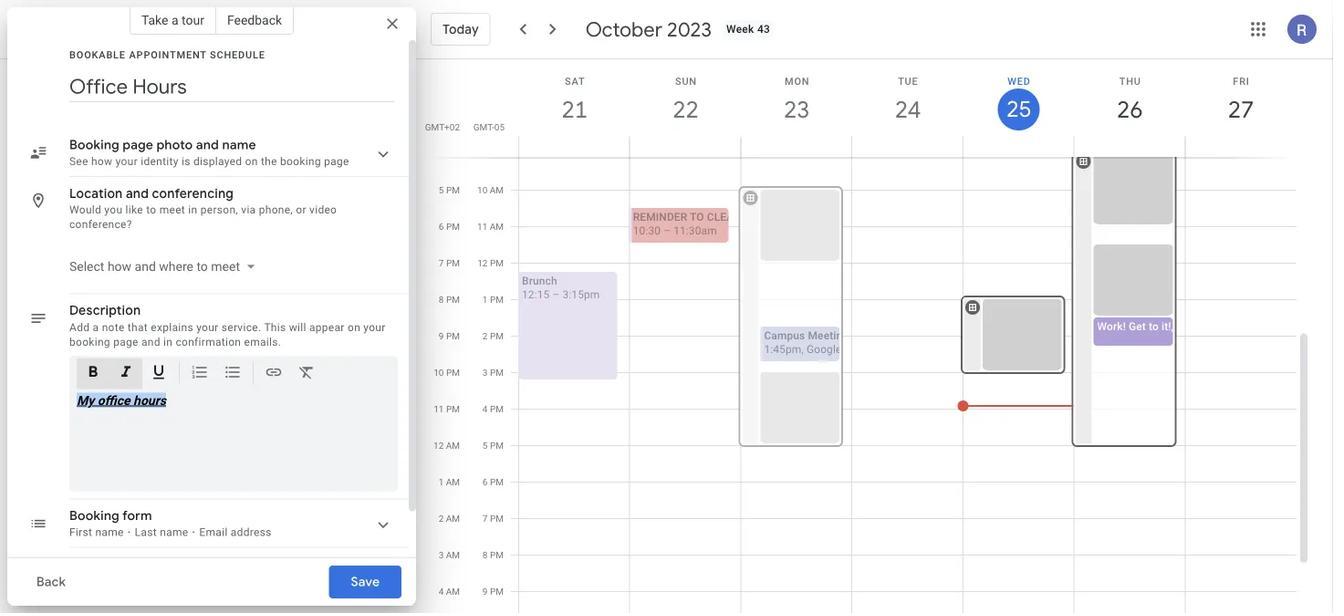 Task type: vqa. For each thing, say whether or not it's contained in the screenshot.


Task type: describe. For each thing, give the bounding box(es) containing it.
and inside booking page photo and name see how your identity is displayed on the booking page
[[196, 137, 219, 153]]

take a tour button
[[130, 5, 216, 35]]

1 vertical spatial 9
[[439, 331, 444, 342]]

underline image
[[150, 363, 168, 384]]

person,
[[201, 204, 238, 216]]

9 am
[[483, 148, 504, 159]]

meet
[[845, 343, 870, 356]]

remove formatting image
[[298, 363, 316, 384]]

get
[[1129, 320, 1147, 333]]

am for 9 am
[[490, 148, 504, 159]]

last
[[135, 526, 157, 539]]

select
[[69, 259, 104, 274]]

booking for name
[[280, 155, 321, 168]]

back button
[[22, 561, 80, 604]]

booking for that
[[69, 336, 110, 348]]

tuesday, october 24 element
[[887, 89, 929, 131]]

appear
[[309, 321, 345, 334]]

reminder to clean 10:30 – 11:30am
[[633, 211, 742, 237]]

2023
[[667, 16, 712, 42]]

identity
[[141, 155, 179, 168]]

grid containing 21
[[424, 59, 1312, 614]]

my office hours
[[77, 393, 166, 408]]

11 for 11 pm
[[434, 404, 444, 415]]

mon
[[785, 75, 810, 87]]

description add a note that explains your service. this will appear on your booking page and in confirmation emails.
[[69, 303, 386, 348]]

am for 3 am
[[446, 550, 460, 561]]

24
[[894, 94, 920, 125]]

sat
[[565, 75, 586, 87]]

gmt-05
[[474, 121, 505, 132]]

pm right 4 am
[[490, 587, 504, 598]]

Add title text field
[[69, 73, 394, 100]]

work! get to it! ,
[[1098, 320, 1177, 333]]

email
[[199, 526, 228, 539]]

26
[[1116, 94, 1142, 125]]

fri
[[1234, 75, 1251, 87]]

1:45pm
[[765, 343, 802, 356]]

23 column header
[[741, 59, 853, 157]]

pm left 11 am
[[446, 221, 460, 232]]

12 am
[[434, 441, 460, 451]]

24 column header
[[852, 59, 964, 157]]

mon 23
[[783, 75, 810, 125]]

0 horizontal spatial 4 pm
[[439, 148, 460, 159]]

on for name
[[245, 155, 258, 168]]

am for 11 am
[[490, 221, 504, 232]]

sun
[[676, 75, 697, 87]]

saturday, october 21 element
[[554, 89, 596, 131]]

italic image
[[117, 363, 135, 384]]

43
[[758, 23, 771, 36]]

– inside reminder to clean 10:30 – 11:30am
[[664, 225, 671, 237]]

10 pm
[[434, 367, 460, 378]]

gmt-
[[474, 121, 495, 132]]

hours
[[133, 393, 166, 408]]

wed 25
[[1006, 75, 1032, 124]]

1 am
[[439, 477, 460, 488]]

25 column header
[[963, 59, 1075, 157]]

meet inside select how and where to meet dropdown button
[[211, 259, 240, 274]]

pm down 10 pm
[[446, 404, 460, 415]]

google
[[807, 343, 842, 356]]

take a tour
[[141, 12, 204, 27]]

in inside description add a note that explains your service. this will appear on your booking page and in confirmation emails.
[[163, 336, 173, 348]]

displayed
[[194, 155, 242, 168]]

0 horizontal spatial 6
[[439, 221, 444, 232]]

explains
[[151, 321, 193, 334]]

brunch 12:15 – 3:15pm
[[522, 275, 600, 301]]

pm up 10 pm
[[446, 331, 460, 342]]

see
[[69, 155, 88, 168]]

2 for 2 pm
[[483, 331, 488, 342]]

will
[[289, 321, 306, 334]]

insert link image
[[265, 363, 283, 384]]

0 horizontal spatial 8 pm
[[439, 294, 460, 305]]

today button
[[431, 7, 491, 51]]

conference?
[[69, 218, 132, 231]]

how inside booking page photo and name see how your identity is displayed on the booking page
[[91, 155, 113, 168]]

like
[[126, 204, 143, 216]]

page for description
[[113, 336, 138, 348]]

22 column header
[[630, 59, 742, 157]]

pm right "3 am"
[[490, 550, 504, 561]]

0 vertical spatial 7
[[439, 258, 444, 269]]

4 am
[[439, 587, 460, 598]]

pm right 12 am
[[490, 441, 504, 451]]

bulleted list image
[[224, 363, 242, 384]]

pm left 12 pm
[[446, 258, 460, 269]]

schedule
[[210, 49, 266, 60]]

select how and where to meet button
[[62, 250, 262, 283]]

service.
[[222, 321, 261, 334]]

3:15pm
[[563, 288, 600, 301]]

work!
[[1098, 320, 1127, 333]]

last name
[[135, 526, 188, 539]]

12:15
[[522, 288, 550, 301]]

0 vertical spatial 4
[[439, 148, 444, 159]]

name for first name
[[95, 526, 124, 539]]

3 for 3 pm
[[483, 367, 488, 378]]

confirmation
[[176, 336, 241, 348]]

10 for 10 pm
[[434, 367, 444, 378]]

name for last name
[[160, 526, 188, 539]]

add
[[69, 321, 90, 334]]

26 column header
[[1074, 59, 1186, 157]]

2 vertical spatial to
[[1149, 320, 1159, 333]]

campus
[[765, 330, 806, 342]]

21
[[561, 94, 587, 125]]

week
[[727, 23, 755, 36]]

thursday, october 26 element
[[1110, 89, 1152, 131]]

would
[[69, 204, 101, 216]]

0 vertical spatial 5 pm
[[439, 185, 460, 196]]

select how and where to meet
[[69, 259, 240, 274]]

12 pm
[[478, 258, 504, 269]]

sat 21
[[561, 75, 587, 125]]

pm left 10 am
[[446, 185, 460, 196]]

2 horizontal spatial your
[[364, 321, 386, 334]]

thu
[[1120, 75, 1142, 87]]

23
[[783, 94, 809, 125]]

address
[[231, 526, 272, 539]]

wed
[[1008, 75, 1032, 87]]

, for it!
[[1172, 320, 1174, 333]]

1 vertical spatial 5 pm
[[483, 441, 504, 451]]

a inside take a tour button
[[172, 12, 179, 27]]

1 for 1 pm
[[483, 294, 488, 305]]

pm up 2 pm
[[490, 294, 504, 305]]

pm left '1 pm'
[[446, 294, 460, 305]]

27
[[1227, 94, 1254, 125]]

1 horizontal spatial 9 pm
[[483, 587, 504, 598]]

0 vertical spatial page
[[123, 137, 153, 153]]

am for 4 am
[[446, 587, 460, 598]]

week 43
[[727, 23, 771, 36]]

1 vertical spatial 5
[[483, 441, 488, 451]]

0 vertical spatial 5
[[439, 185, 444, 196]]

form
[[122, 508, 152, 524]]

friday, october 27 element
[[1221, 89, 1263, 131]]

phone,
[[259, 204, 293, 216]]

name inside booking page photo and name see how your identity is displayed on the booking page
[[222, 137, 256, 153]]

10 for 10 am
[[478, 185, 488, 196]]

3 am
[[439, 550, 460, 561]]

this
[[264, 321, 286, 334]]

pm down 3 pm
[[490, 404, 504, 415]]

first
[[69, 526, 92, 539]]

1 horizontal spatial your
[[196, 321, 219, 334]]

feedback button
[[216, 5, 294, 35]]

thu 26
[[1116, 75, 1142, 125]]

1 horizontal spatial 4 pm
[[483, 404, 504, 415]]

office
[[97, 393, 130, 408]]



Task type: locate. For each thing, give the bounding box(es) containing it.
9 down gmt-
[[483, 148, 488, 159]]

to
[[146, 204, 157, 216], [197, 259, 208, 274], [1149, 320, 1159, 333]]

6 pm right 1 am at the left bottom
[[483, 477, 504, 488]]

1 vertical spatial 9 pm
[[483, 587, 504, 598]]

4 pm down the gmt+02
[[439, 148, 460, 159]]

, for 1:45pm
[[802, 343, 804, 356]]

to
[[690, 211, 704, 224]]

1 vertical spatial 12
[[434, 441, 444, 451]]

5 pm
[[439, 185, 460, 196], [483, 441, 504, 451]]

a inside description add a note that explains your service. this will appear on your booking page and in confirmation emails.
[[93, 321, 99, 334]]

sunday, october 22 element
[[665, 89, 707, 131]]

2 pm
[[483, 331, 504, 342]]

back
[[36, 574, 66, 591]]

how inside dropdown button
[[108, 259, 132, 274]]

today
[[443, 21, 479, 37]]

and inside description add a note that explains your service. this will appear on your booking page and in confirmation emails.
[[141, 336, 160, 348]]

booking inside description add a note that explains your service. this will appear on your booking page and in confirmation emails.
[[69, 336, 110, 348]]

rescheduled
[[852, 330, 927, 342]]

am up "3 am"
[[446, 514, 460, 524]]

booking up see
[[69, 137, 120, 153]]

to right where
[[197, 259, 208, 274]]

page
[[123, 137, 153, 153], [324, 155, 349, 168], [113, 336, 138, 348]]

you
[[104, 204, 123, 216]]

reminder
[[633, 211, 688, 224]]

1 vertical spatial 1
[[439, 477, 444, 488]]

2 vertical spatial 4
[[439, 587, 444, 598]]

1 vertical spatial how
[[108, 259, 132, 274]]

to right like
[[146, 204, 157, 216]]

2 for 2 am
[[439, 514, 444, 524]]

–
[[664, 225, 671, 237], [553, 288, 560, 301]]

5
[[439, 185, 444, 196], [483, 441, 488, 451]]

11 am
[[478, 221, 504, 232]]

0 vertical spatial –
[[664, 225, 671, 237]]

1 vertical spatial in
[[163, 336, 173, 348]]

8 pm right "3 am"
[[483, 550, 504, 561]]

0 vertical spatial booking
[[69, 137, 120, 153]]

how right see
[[91, 155, 113, 168]]

2 horizontal spatial name
[[222, 137, 256, 153]]

0 vertical spatial 4 pm
[[439, 148, 460, 159]]

0 horizontal spatial 3
[[439, 550, 444, 561]]

0 horizontal spatial 2
[[439, 514, 444, 524]]

where
[[159, 259, 194, 274]]

in
[[188, 204, 198, 216], [163, 336, 173, 348]]

1 horizontal spatial to
[[197, 259, 208, 274]]

8
[[439, 294, 444, 305], [483, 550, 488, 561]]

is
[[182, 155, 191, 168]]

meet down conferencing
[[160, 204, 185, 216]]

a left tour
[[172, 12, 179, 27]]

0 vertical spatial 6
[[439, 221, 444, 232]]

0 horizontal spatial 7 pm
[[439, 258, 460, 269]]

3 for 3 am
[[439, 550, 444, 561]]

feedback
[[227, 12, 282, 27]]

page up the video
[[324, 155, 349, 168]]

1 horizontal spatial meet
[[211, 259, 240, 274]]

1 horizontal spatial 7
[[483, 514, 488, 524]]

to inside location and conferencing would you like to meet in person, via phone, or video conference?
[[146, 204, 157, 216]]

1 vertical spatial 7
[[483, 514, 488, 524]]

1 vertical spatial 11
[[434, 404, 444, 415]]

the
[[261, 155, 277, 168]]

my
[[77, 393, 94, 408]]

it!
[[1162, 320, 1172, 333]]

6 pm left 11 am
[[439, 221, 460, 232]]

0 vertical spatial 3
[[483, 367, 488, 378]]

booking down add
[[69, 336, 110, 348]]

27 column header
[[1185, 59, 1297, 157]]

0 horizontal spatial 5 pm
[[439, 185, 460, 196]]

booking page photo and name see how your identity is displayed on the booking page
[[69, 137, 349, 168]]

0 horizontal spatial to
[[146, 204, 157, 216]]

1 horizontal spatial on
[[348, 321, 361, 334]]

0 vertical spatial how
[[91, 155, 113, 168]]

am for 1 am
[[446, 477, 460, 488]]

on inside booking page photo and name see how your identity is displayed on the booking page
[[245, 155, 258, 168]]

10 up 11 pm
[[434, 367, 444, 378]]

0 horizontal spatial 8
[[439, 294, 444, 305]]

1 for 1 am
[[439, 477, 444, 488]]

booking inside booking page photo and name see how your identity is displayed on the booking page
[[69, 137, 120, 153]]

8 right "3 am"
[[483, 550, 488, 561]]

booking for booking form
[[69, 508, 120, 524]]

and down that
[[141, 336, 160, 348]]

pm up 3 pm
[[490, 331, 504, 342]]

your right "appear"
[[364, 321, 386, 334]]

1 vertical spatial on
[[348, 321, 361, 334]]

7 left 12 pm
[[439, 258, 444, 269]]

name right last
[[160, 526, 188, 539]]

how right select
[[108, 259, 132, 274]]

10
[[478, 185, 488, 196], [434, 367, 444, 378]]

6 left 11 am
[[439, 221, 444, 232]]

appointment
[[129, 49, 207, 60]]

0 vertical spatial to
[[146, 204, 157, 216]]

7 pm right 2 am
[[483, 514, 504, 524]]

3 down 2 pm
[[483, 367, 488, 378]]

8 left '1 pm'
[[439, 294, 444, 305]]

8 pm left '1 pm'
[[439, 294, 460, 305]]

1 vertical spatial ,
[[802, 343, 804, 356]]

5 left 10 am
[[439, 185, 444, 196]]

0 horizontal spatial ,
[[802, 343, 804, 356]]

your left identity
[[116, 155, 138, 168]]

1 vertical spatial booking
[[69, 508, 120, 524]]

1 vertical spatial 8 pm
[[483, 550, 504, 561]]

0 vertical spatial 12
[[478, 258, 488, 269]]

3 up 4 am
[[439, 550, 444, 561]]

6
[[439, 221, 444, 232], [483, 477, 488, 488]]

1 vertical spatial 8
[[483, 550, 488, 561]]

,
[[1172, 320, 1174, 333], [802, 343, 804, 356]]

4 down 3 pm
[[483, 404, 488, 415]]

tour
[[182, 12, 204, 27]]

am down "3 am"
[[446, 587, 460, 598]]

7 pm
[[439, 258, 460, 269], [483, 514, 504, 524]]

1 down 12 pm
[[483, 294, 488, 305]]

booking form
[[69, 508, 152, 524]]

0 vertical spatial 11
[[478, 221, 488, 232]]

page inside description add a note that explains your service. this will appear on your booking page and in confirmation emails.
[[113, 336, 138, 348]]

4 down the gmt+02
[[439, 148, 444, 159]]

0 vertical spatial 2
[[483, 331, 488, 342]]

11 pm
[[434, 404, 460, 415]]

0 horizontal spatial –
[[553, 288, 560, 301]]

page down that
[[113, 336, 138, 348]]

video
[[310, 204, 337, 216]]

1 horizontal spatial in
[[188, 204, 198, 216]]

am for 2 am
[[446, 514, 460, 524]]

11 for 11 am
[[478, 221, 488, 232]]

1 horizontal spatial booking
[[280, 155, 321, 168]]

on
[[245, 155, 258, 168], [348, 321, 361, 334]]

1 horizontal spatial 8
[[483, 550, 488, 561]]

1 horizontal spatial ,
[[1172, 320, 1174, 333]]

2 up 3 pm
[[483, 331, 488, 342]]

a right add
[[93, 321, 99, 334]]

grid
[[424, 59, 1312, 614]]

– right 12:15
[[553, 288, 560, 301]]

1 pm
[[483, 294, 504, 305]]

am up 1 am at the left bottom
[[446, 441, 460, 451]]

1 horizontal spatial 10
[[478, 185, 488, 196]]

booking
[[280, 155, 321, 168], [69, 336, 110, 348]]

1 vertical spatial 4 pm
[[483, 404, 504, 415]]

and up displayed
[[196, 137, 219, 153]]

am up 4 am
[[446, 550, 460, 561]]

2 am
[[439, 514, 460, 524]]

2 up "3 am"
[[439, 514, 444, 524]]

page up identity
[[123, 137, 153, 153]]

1 horizontal spatial 11
[[478, 221, 488, 232]]

9 pm right 4 am
[[483, 587, 504, 598]]

numbered list image
[[191, 363, 209, 384]]

meet inside location and conferencing would you like to meet in person, via phone, or video conference?
[[160, 204, 185, 216]]

– inside brunch 12:15 – 3:15pm
[[553, 288, 560, 301]]

on inside description add a note that explains your service. this will appear on your booking page and in confirmation emails.
[[348, 321, 361, 334]]

0 vertical spatial on
[[245, 155, 258, 168]]

emails.
[[244, 336, 281, 348]]

0 vertical spatial 10
[[478, 185, 488, 196]]

meeting
[[808, 330, 849, 342]]

2 vertical spatial page
[[113, 336, 138, 348]]

0 horizontal spatial your
[[116, 155, 138, 168]]

0 horizontal spatial booking
[[69, 336, 110, 348]]

and
[[196, 137, 219, 153], [126, 185, 149, 202], [135, 259, 156, 274], [141, 336, 160, 348]]

6 pm
[[439, 221, 460, 232], [483, 477, 504, 488]]

1 down 12 am
[[439, 477, 444, 488]]

brunch
[[522, 275, 558, 288]]

9 right 4 am
[[483, 587, 488, 598]]

name up displayed
[[222, 137, 256, 153]]

on right "appear"
[[348, 321, 361, 334]]

10 am
[[478, 185, 504, 196]]

am up 2 am
[[446, 477, 460, 488]]

1 vertical spatial 4
[[483, 404, 488, 415]]

0 vertical spatial booking
[[280, 155, 321, 168]]

1 horizontal spatial 1
[[483, 294, 488, 305]]

monday, october 23 element
[[776, 89, 818, 131]]

and inside location and conferencing would you like to meet in person, via phone, or video conference?
[[126, 185, 149, 202]]

pm up '1 pm'
[[490, 258, 504, 269]]

booking inside booking page photo and name see how your identity is displayed on the booking page
[[280, 155, 321, 168]]

page for booking
[[324, 155, 349, 168]]

pm down 2 pm
[[490, 367, 504, 378]]

0 horizontal spatial 6 pm
[[439, 221, 460, 232]]

am for 10 am
[[490, 185, 504, 196]]

11 up 12 am
[[434, 404, 444, 415]]

, right 'get'
[[1172, 320, 1174, 333]]

– down reminder
[[664, 225, 671, 237]]

1 horizontal spatial 8 pm
[[483, 550, 504, 561]]

on for that
[[348, 321, 361, 334]]

0 vertical spatial meet
[[160, 204, 185, 216]]

your
[[116, 155, 138, 168], [196, 321, 219, 334], [364, 321, 386, 334]]

4 down "3 am"
[[439, 587, 444, 598]]

6 right 1 am at the left bottom
[[483, 477, 488, 488]]

a
[[172, 12, 179, 27], [93, 321, 99, 334]]

pm
[[446, 148, 460, 159], [446, 185, 460, 196], [446, 221, 460, 232], [446, 258, 460, 269], [490, 258, 504, 269], [446, 294, 460, 305], [490, 294, 504, 305], [446, 331, 460, 342], [490, 331, 504, 342], [446, 367, 460, 378], [490, 367, 504, 378], [446, 404, 460, 415], [490, 404, 504, 415], [490, 441, 504, 451], [490, 477, 504, 488], [490, 514, 504, 524], [490, 550, 504, 561], [490, 587, 504, 598]]

11 down 10 am
[[478, 221, 488, 232]]

pm down the gmt+02
[[446, 148, 460, 159]]

location and conferencing would you like to meet in person, via phone, or video conference?
[[69, 185, 337, 231]]

tue
[[898, 75, 919, 87]]

in down conferencing
[[188, 204, 198, 216]]

0 vertical spatial 9
[[483, 148, 488, 159]]

pm up 11 pm
[[446, 367, 460, 378]]

12 for 12 am
[[434, 441, 444, 451]]

booking for booking page photo and name see how your identity is displayed on the booking page
[[69, 137, 120, 153]]

clean
[[707, 211, 742, 224]]

booking right the on the left top of the page
[[280, 155, 321, 168]]

0 horizontal spatial 1
[[439, 477, 444, 488]]

1 vertical spatial 6
[[483, 477, 488, 488]]

, inside campus meeting rescheduled 1:45pm , google meet
[[802, 343, 804, 356]]

1 vertical spatial 2
[[439, 514, 444, 524]]

photo
[[157, 137, 193, 153]]

pm right 1 am at the left bottom
[[490, 477, 504, 488]]

12 for 12 pm
[[478, 258, 488, 269]]

1 horizontal spatial 5
[[483, 441, 488, 451]]

4 pm
[[439, 148, 460, 159], [483, 404, 504, 415]]

, left google
[[802, 343, 804, 356]]

0 vertical spatial 8
[[439, 294, 444, 305]]

formatting options toolbar
[[69, 357, 398, 395]]

0 vertical spatial 9 pm
[[439, 331, 460, 342]]

0 horizontal spatial 11
[[434, 404, 444, 415]]

in inside location and conferencing would you like to meet in person, via phone, or video conference?
[[188, 204, 198, 216]]

1 vertical spatial 6 pm
[[483, 477, 504, 488]]

am down 9 am
[[490, 185, 504, 196]]

0 horizontal spatial 9 pm
[[439, 331, 460, 342]]

1 horizontal spatial 3
[[483, 367, 488, 378]]

1 booking from the top
[[69, 137, 120, 153]]

0 horizontal spatial meet
[[160, 204, 185, 216]]

2 vertical spatial 9
[[483, 587, 488, 598]]

in down "explains"
[[163, 336, 173, 348]]

booking up first name
[[69, 508, 120, 524]]

how
[[91, 155, 113, 168], [108, 259, 132, 274]]

meet right where
[[211, 259, 240, 274]]

5 pm right 12 am
[[483, 441, 504, 451]]

3 pm
[[483, 367, 504, 378]]

5 right 12 am
[[483, 441, 488, 451]]

1
[[483, 294, 488, 305], [439, 477, 444, 488]]

1 vertical spatial to
[[197, 259, 208, 274]]

name down the booking form
[[95, 526, 124, 539]]

1 vertical spatial a
[[93, 321, 99, 334]]

21 column header
[[519, 59, 631, 157]]

1 horizontal spatial 7 pm
[[483, 514, 504, 524]]

5 pm left 10 am
[[439, 185, 460, 196]]

description
[[69, 303, 141, 319]]

1 vertical spatial 10
[[434, 367, 444, 378]]

and up like
[[126, 185, 149, 202]]

and inside dropdown button
[[135, 259, 156, 274]]

and left where
[[135, 259, 156, 274]]

4
[[439, 148, 444, 159], [483, 404, 488, 415], [439, 587, 444, 598]]

your up confirmation on the bottom
[[196, 321, 219, 334]]

on left the on the left top of the page
[[245, 155, 258, 168]]

1 horizontal spatial 2
[[483, 331, 488, 342]]

conferencing
[[152, 185, 234, 202]]

1 vertical spatial 3
[[439, 550, 444, 561]]

0 horizontal spatial 5
[[439, 185, 444, 196]]

campus meeting rescheduled 1:45pm , google meet
[[765, 330, 927, 356]]

pm right 2 am
[[490, 514, 504, 524]]

9 pm up 10 pm
[[439, 331, 460, 342]]

am up 12 pm
[[490, 221, 504, 232]]

12
[[478, 258, 488, 269], [434, 441, 444, 451]]

am down the 05
[[490, 148, 504, 159]]

22
[[672, 94, 698, 125]]

am for 12 am
[[446, 441, 460, 451]]

0 vertical spatial a
[[172, 12, 179, 27]]

2 booking from the top
[[69, 508, 120, 524]]

your inside booking page photo and name see how your identity is displayed on the booking page
[[116, 155, 138, 168]]

10 up 11 am
[[478, 185, 488, 196]]

0 vertical spatial 1
[[483, 294, 488, 305]]

05
[[495, 121, 505, 132]]

10:30
[[633, 225, 661, 237]]

1 vertical spatial 7 pm
[[483, 514, 504, 524]]

9 up 10 pm
[[439, 331, 444, 342]]

2 horizontal spatial to
[[1149, 320, 1159, 333]]

12 down 11 pm
[[434, 441, 444, 451]]

bookable
[[69, 49, 126, 60]]

11
[[478, 221, 488, 232], [434, 404, 444, 415]]

tue 24
[[894, 75, 920, 125]]

to inside select how and where to meet dropdown button
[[197, 259, 208, 274]]

bold image
[[84, 363, 102, 384]]

0 vertical spatial in
[[188, 204, 198, 216]]

3
[[483, 367, 488, 378], [439, 550, 444, 561]]

1 vertical spatial –
[[553, 288, 560, 301]]

Description text field
[[77, 393, 391, 484]]

0 vertical spatial 6 pm
[[439, 221, 460, 232]]

via
[[241, 204, 256, 216]]

1 vertical spatial booking
[[69, 336, 110, 348]]

that
[[128, 321, 148, 334]]

note
[[102, 321, 125, 334]]

to left it!
[[1149, 320, 1159, 333]]

12 down 11 am
[[478, 258, 488, 269]]

7 pm left 12 pm
[[439, 258, 460, 269]]

wednesday, october 25, today element
[[999, 89, 1041, 131]]

1 horizontal spatial –
[[664, 225, 671, 237]]

october 2023
[[586, 16, 712, 42]]

take
[[141, 12, 168, 27]]

1 horizontal spatial 5 pm
[[483, 441, 504, 451]]

1 horizontal spatial 6 pm
[[483, 477, 504, 488]]

7 right 2 am
[[483, 514, 488, 524]]

4 pm down 3 pm
[[483, 404, 504, 415]]

or
[[296, 204, 307, 216]]

1 horizontal spatial a
[[172, 12, 179, 27]]

am
[[490, 148, 504, 159], [490, 185, 504, 196], [490, 221, 504, 232], [446, 441, 460, 451], [446, 477, 460, 488], [446, 514, 460, 524], [446, 550, 460, 561], [446, 587, 460, 598]]

0 vertical spatial 7 pm
[[439, 258, 460, 269]]



